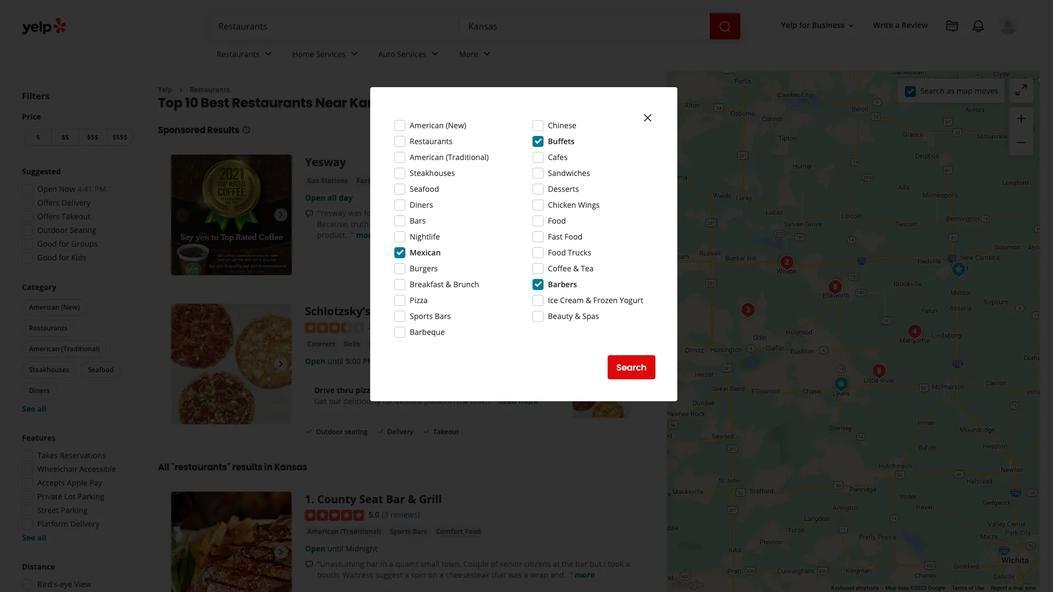 Task type: vqa. For each thing, say whether or not it's contained in the screenshot.
United States at bottom
no



Task type: locate. For each thing, give the bounding box(es) containing it.
0 vertical spatial good
[[37, 239, 57, 249]]

american (traditional)
[[410, 152, 489, 162], [29, 344, 100, 354], [307, 527, 381, 536]]

see all button down platform
[[22, 533, 47, 543]]

1 horizontal spatial on
[[428, 570, 437, 580]]

our down should
[[532, 219, 544, 229]]

parking down the private lot parking
[[61, 505, 88, 516]]

offers down offers delivery
[[37, 211, 60, 222]]

outdoor right 16 checkmark v2 icon
[[316, 427, 343, 436]]

delivery
[[62, 197, 91, 208], [387, 427, 413, 436], [70, 519, 99, 529]]

get left tea at the right top
[[561, 255, 576, 268]]

a right write at the top right of the page
[[895, 20, 900, 30]]

yelp for yelp "link"
[[158, 85, 172, 94]]

16 checkmark v2 image for delivery
[[376, 427, 385, 436]]

all "restaurants" results in kansas
[[158, 461, 307, 474]]

gas stations link
[[305, 176, 350, 187]]

1 horizontal spatial of
[[969, 585, 974, 591]]

reviews) right (35
[[394, 322, 424, 332]]

0 horizontal spatial outdoor
[[37, 225, 68, 235]]

16 checkmark v2 image right seating
[[376, 427, 385, 436]]

see all button for features
[[22, 533, 47, 543]]

map left error
[[1013, 585, 1024, 591]]

comfort food button
[[434, 526, 483, 537]]

the ranch house image
[[904, 321, 926, 343]]

for left business
[[799, 20, 810, 30]]

search inside button
[[616, 361, 647, 374]]

drive left the thru
[[314, 385, 335, 395]]

caterers
[[307, 339, 335, 349]]

& left brunch
[[446, 279, 451, 290]]

for inside button
[[799, 20, 810, 30]]

1 horizontal spatial get
[[561, 255, 576, 268]]

sports bars button
[[388, 526, 429, 537]]

0 horizontal spatial 24 chevron down v2 image
[[262, 47, 275, 61]]

more link for truth
[[356, 230, 376, 240]]

american (traditional) up open until midnight
[[307, 527, 381, 536]]

kansas up 1
[[274, 461, 307, 474]]

auto
[[378, 49, 395, 59]]

bar left the 'but'
[[575, 559, 588, 569]]

yelp left business
[[781, 20, 797, 30]]

on inside ""unassuming bar in a quaint small town.  couple of senior citizens at the bar but i took a booth.  waitress suggest a spin on a cheesesteak that was a wrap and…""
[[428, 570, 437, 580]]

accepts apple pay
[[37, 478, 102, 488]]

drive left thru.
[[470, 396, 489, 406]]

american inside american (new) button
[[29, 303, 59, 312]]

coffee & tea
[[548, 263, 594, 274]]

& for spas
[[575, 311, 580, 321]]

group containing features
[[19, 433, 136, 544]]

open all day
[[305, 193, 353, 203]]

0 vertical spatial get
[[561, 255, 576, 268]]

ice cream & frozen yogurt
[[548, 295, 643, 306]]

caterers button
[[305, 339, 337, 350]]

1 horizontal spatial steakhouses
[[410, 168, 455, 178]]

grandma's soda shop image
[[776, 251, 798, 273]]

0 horizontal spatial drive
[[314, 385, 335, 395]]

yelp for business button
[[777, 16, 860, 35]]

the right pizzas
[[457, 396, 468, 406]]

sports bars inside search dialog
[[410, 311, 451, 321]]

thru
[[337, 385, 354, 395]]

more down truth
[[356, 230, 376, 240]]

street parking
[[37, 505, 88, 516]]

yelp inside button
[[781, 20, 797, 30]]

offers for offers delivery
[[37, 197, 60, 208]]

2 until from the top
[[328, 543, 344, 554]]

0 horizontal spatial our
[[329, 396, 341, 406]]

1 vertical spatial sandwiches
[[369, 339, 407, 349]]

1 vertical spatial was
[[508, 570, 522, 580]]

(traditional) for top american (traditional) button
[[61, 344, 100, 354]]

1 vertical spatial see
[[22, 533, 35, 543]]

1 vertical spatial good
[[37, 252, 57, 263]]

our down convenient!
[[614, 219, 627, 229]]

wheelchair
[[37, 464, 77, 474]]

0 vertical spatial sports
[[410, 311, 433, 321]]

0 vertical spatial see all button
[[22, 404, 47, 414]]

american inside american (traditional) link
[[307, 527, 339, 536]]

1 horizontal spatial bar
[[575, 559, 588, 569]]

24 chevron down v2 image left home
[[262, 47, 275, 61]]

(traditional) up stores
[[446, 152, 489, 162]]

good for good for groups
[[37, 239, 57, 249]]

yelp for yelp for business
[[781, 20, 797, 30]]

for down good for groups
[[59, 252, 69, 263]]

convenience stores link
[[395, 176, 463, 187]]

takeout up seating at left
[[62, 211, 91, 222]]

a down town.
[[439, 570, 444, 580]]

0 vertical spatial see
[[22, 404, 35, 414]]

0 vertical spatial fast
[[357, 176, 370, 186]]

0 vertical spatial on
[[396, 208, 406, 219]]

& left spas
[[575, 311, 580, 321]]

0 horizontal spatial (new)
[[61, 303, 80, 312]]

map right as
[[957, 85, 973, 96]]

good
[[37, 239, 57, 249], [37, 252, 57, 263]]

0 horizontal spatial 16 checkmark v2 image
[[376, 427, 385, 436]]

1 vertical spatial search
[[616, 361, 647, 374]]

fast right stations
[[357, 176, 370, 186]]

1 horizontal spatial fast food
[[548, 231, 582, 242]]

0 vertical spatial more link
[[356, 230, 376, 240]]

zoom out image
[[1015, 136, 1028, 149]]

the left 'case.'
[[460, 219, 471, 229]]

1 vertical spatial steakhouses
[[29, 365, 69, 375]]

24 chevron down v2 image inside more link
[[480, 47, 493, 61]]

1 horizontal spatial was
[[508, 570, 522, 580]]

0 vertical spatial map
[[957, 85, 973, 96]]

fast food inside search dialog
[[548, 231, 582, 242]]

0 horizontal spatial map
[[957, 85, 973, 96]]

lot
[[64, 491, 75, 502]]

24 chevron down v2 image for restaurants
[[262, 47, 275, 61]]

1 vertical spatial yelp
[[158, 85, 172, 94]]

0 vertical spatial american (traditional)
[[410, 152, 489, 162]]

keyboard
[[831, 585, 854, 591]]

1 previous image from the top
[[176, 209, 189, 222]]

more
[[459, 49, 478, 59]]

0 horizontal spatial on
[[396, 208, 406, 219]]

1 see from the top
[[22, 404, 35, 414]]

until for until 9:00 pm
[[328, 356, 344, 366]]

1 slideshow element from the top
[[171, 155, 292, 276]]

all down platform
[[37, 533, 47, 543]]

see all
[[22, 404, 47, 414], [22, 533, 47, 543]]

1 horizontal spatial map
[[1013, 585, 1024, 591]]

until up the "unassuming
[[328, 543, 344, 554]]

1 16 speech v2 image from the top
[[305, 210, 314, 218]]

1 vertical spatial get
[[314, 396, 327, 406]]

0 horizontal spatial was
[[348, 208, 362, 219]]

pm for filters
[[95, 184, 106, 194]]

previous image
[[176, 358, 189, 371]]

get for get directions
[[561, 255, 576, 268]]

1 services from the left
[[316, 49, 345, 59]]

our down the thru
[[329, 396, 341, 406]]

bar
[[386, 492, 405, 507]]

2 see all button from the top
[[22, 533, 47, 543]]

2 vertical spatial in
[[380, 559, 387, 569]]

2 services from the left
[[397, 49, 426, 59]]

2 24 chevron down v2 image from the left
[[347, 47, 361, 61]]

2 see from the top
[[22, 533, 35, 543]]

bars down "(3 reviews)" on the bottom left
[[413, 527, 427, 536]]

1 horizontal spatial outdoor
[[316, 427, 343, 436]]

2 16 checkmark v2 image from the left
[[422, 427, 431, 436]]

(35
[[381, 322, 393, 332]]

projects image
[[946, 20, 959, 33]]

expand map image
[[1015, 83, 1028, 96]]

see all down "diners" button
[[22, 404, 47, 414]]

1 24 chevron down v2 image from the left
[[262, 47, 275, 61]]

16 checkmark v2 image
[[376, 427, 385, 436], [422, 427, 431, 436]]

search button
[[608, 355, 655, 380]]

senior
[[500, 559, 522, 569]]

24 chevron down v2 image
[[262, 47, 275, 61], [347, 47, 361, 61], [480, 47, 493, 61]]

24 chevron down v2 image for home services
[[347, 47, 361, 61]]

0 horizontal spatial services
[[316, 49, 345, 59]]

previous image
[[176, 209, 189, 222], [176, 546, 189, 559]]

delivery down the street parking
[[70, 519, 99, 529]]

seafood up simple
[[410, 184, 439, 194]]

pm inside group
[[95, 184, 106, 194]]

0 horizontal spatial get
[[314, 396, 327, 406]]

until left 9:00
[[328, 356, 344, 366]]

on up thats
[[396, 208, 406, 219]]

2 vertical spatial more
[[575, 570, 595, 580]]

(traditional) inside search dialog
[[446, 152, 489, 162]]

2 vertical spatial for
[[59, 252, 69, 263]]

2 see all from the top
[[22, 533, 47, 543]]

1 vertical spatial for
[[59, 239, 69, 249]]

1 vertical spatial sports
[[390, 527, 411, 536]]

food down 'redesigned'
[[565, 231, 582, 242]]

0 vertical spatial fast food
[[357, 176, 388, 186]]

1 next image from the top
[[274, 358, 287, 371]]

our
[[532, 219, 544, 229], [614, 219, 627, 229], [329, 396, 341, 406]]

1 good from the top
[[37, 239, 57, 249]]

bars up the barbeque
[[435, 311, 451, 321]]

schlotzsky's link
[[305, 304, 370, 319]]

0 horizontal spatial pm
[[95, 184, 106, 194]]

map region
[[654, 0, 1053, 592]]

open for open all day
[[305, 193, 326, 203]]

services right home
[[316, 49, 345, 59]]

0 vertical spatial kansas
[[350, 94, 399, 112]]

sandwiches link
[[367, 339, 410, 350]]

quaint
[[395, 559, 418, 569]]

american for bottom american (traditional) button
[[307, 527, 339, 536]]

get down drive thru pizzas.
[[314, 396, 327, 406]]

food right comfort
[[465, 527, 481, 536]]

of left use
[[969, 585, 974, 591]]

all for category
[[37, 404, 47, 414]]

offers for offers takeout
[[37, 211, 60, 222]]

slideshow element
[[171, 155, 292, 276], [171, 304, 292, 425], [171, 492, 292, 592]]

seafood button
[[81, 362, 121, 378]]

food up founded
[[372, 176, 388, 186]]

0 vertical spatial sandwiches
[[548, 168, 590, 178]]

group
[[1009, 107, 1033, 155], [19, 166, 136, 267], [20, 282, 136, 415], [19, 433, 136, 544]]

all
[[158, 461, 169, 474]]

open down gas
[[305, 193, 326, 203]]

read
[[498, 396, 517, 406]]

seafood inside search dialog
[[410, 184, 439, 194]]

top
[[158, 94, 182, 112]]

0 vertical spatial yelp
[[781, 20, 797, 30]]

was up truth
[[348, 208, 362, 219]]

zoom in image
[[1015, 112, 1028, 125]]

in right results
[[264, 461, 272, 474]]

convenient!
[[589, 208, 631, 219]]

see all button
[[22, 404, 47, 414], [22, 533, 47, 543]]

moves
[[975, 85, 998, 96]]

reviews) up sports bars link
[[390, 510, 420, 520]]

(traditional) up seafood button
[[61, 344, 100, 354]]

american for top american (traditional) button
[[29, 344, 59, 354]]

(traditional) for bottom american (traditional) button
[[340, 527, 381, 536]]

1 horizontal spatial services
[[397, 49, 426, 59]]

takes
[[37, 450, 58, 461]]

outdoor for outdoor seating
[[37, 225, 68, 235]]

waitress
[[342, 570, 373, 580]]

all
[[328, 193, 337, 203], [37, 404, 47, 414], [37, 533, 47, 543]]

delivery down convenient
[[387, 427, 413, 436]]

was down senior
[[508, 570, 522, 580]]

took
[[608, 559, 624, 569]]

american (traditional) up stores
[[410, 152, 489, 162]]

diners up not on the left top of the page
[[410, 200, 433, 210]]

pm right 4:41
[[95, 184, 106, 194]]

restaurants up convenience stores
[[410, 136, 453, 146]]

private
[[37, 491, 62, 502]]

county seat bar & grill image
[[830, 373, 852, 395]]

american (traditional) up steakhouses button
[[29, 344, 100, 354]]

1 horizontal spatial sandwiches
[[548, 168, 590, 178]]

spin
[[411, 570, 426, 580]]

american
[[410, 120, 444, 131], [410, 152, 444, 162], [29, 303, 59, 312], [29, 344, 59, 354], [307, 527, 339, 536]]

0 vertical spatial (new)
[[446, 120, 466, 131]]

0 vertical spatial previous image
[[176, 209, 189, 222]]

0 horizontal spatial more
[[356, 230, 376, 240]]

apple
[[67, 478, 87, 488]]

in right pizzas
[[448, 396, 455, 406]]

open down the suggested on the top
[[37, 184, 57, 194]]

1 horizontal spatial in
[[380, 559, 387, 569]]

1 horizontal spatial pm
[[363, 356, 374, 366]]

1 offers from the top
[[37, 197, 60, 208]]

2 horizontal spatial in
[[448, 396, 455, 406]]

16 checkmark v2 image
[[305, 427, 314, 436]]

3 slideshow element from the top
[[171, 492, 292, 592]]

case.
[[473, 219, 491, 229]]

©2023
[[910, 585, 927, 591]]

restaurants up 16 info v2 icon at the top of page
[[232, 94, 313, 112]]

None search field
[[210, 13, 743, 39]]

sports inside button
[[390, 527, 411, 536]]

1 horizontal spatial our
[[532, 219, 544, 229]]

the sample room image
[[776, 251, 798, 273]]

of inside ""unassuming bar in a quaint small town.  couple of senior citizens at the bar but i took a booth.  waitress suggest a spin on a cheesesteak that was a wrap and…""
[[491, 559, 498, 569]]

coffee
[[548, 263, 571, 274]]

pm right 9:00
[[363, 356, 374, 366]]

see down "diners" button
[[22, 404, 35, 414]]

sponsored
[[158, 124, 205, 137]]

1 vertical spatial in
[[264, 461, 272, 474]]

1 vertical spatial map
[[1013, 585, 1024, 591]]

a up thats
[[408, 208, 412, 219]]

seafood
[[410, 184, 439, 194], [88, 365, 114, 375]]

restaurants inside search dialog
[[410, 136, 453, 146]]

2 horizontal spatial 24 chevron down v2 image
[[480, 47, 493, 61]]

sports bars down "(3 reviews)" on the bottom left
[[390, 527, 427, 536]]

0 horizontal spatial takeout
[[62, 211, 91, 222]]

all down "diners" button
[[37, 404, 47, 414]]

16 speech v2 image left "yesway
[[305, 210, 314, 218]]

1 bar from the left
[[366, 559, 378, 569]]

seafood right steakhouses button
[[88, 365, 114, 375]]

restaurants down american (new) button
[[29, 324, 67, 333]]

0 vertical spatial parking
[[77, 491, 104, 502]]

more right read on the left bottom of page
[[519, 396, 538, 406]]

1 vertical spatial more
[[519, 396, 538, 406]]

0 horizontal spatial yelp
[[158, 85, 172, 94]]

for for groups
[[59, 239, 69, 249]]

2 offers from the top
[[37, 211, 60, 222]]

midland railroad hotel & restaurant image
[[776, 251, 798, 273]]

1 vertical spatial takeout
[[433, 427, 459, 436]]

yelp
[[781, 20, 797, 30], [158, 85, 172, 94]]

for up good for kids
[[59, 239, 69, 249]]

open down caterers link on the left of the page
[[305, 356, 326, 366]]

a up suggest
[[389, 559, 393, 569]]

more for because,
[[356, 230, 376, 240]]

2 previous image from the top
[[176, 546, 189, 559]]

see up distance
[[22, 533, 35, 543]]

0 horizontal spatial american (traditional) button
[[22, 341, 107, 358]]

0 vertical spatial offers
[[37, 197, 60, 208]]

group containing category
[[20, 282, 136, 415]]

and…"
[[550, 570, 573, 580]]

0 vertical spatial until
[[328, 356, 344, 366]]

for for business
[[799, 20, 810, 30]]

in
[[448, 396, 455, 406], [264, 461, 272, 474], [380, 559, 387, 569]]

0 horizontal spatial of
[[491, 559, 498, 569]]

open for open until 9:00 pm
[[305, 356, 326, 366]]

open for open now 4:41 pm
[[37, 184, 57, 194]]

0 vertical spatial (traditional)
[[446, 152, 489, 162]]

more down the 'but'
[[575, 570, 595, 580]]

takeout down pizzas
[[433, 427, 459, 436]]

on
[[396, 208, 406, 219], [428, 570, 437, 580]]

yesway link
[[305, 155, 346, 170]]

0 vertical spatial for
[[799, 20, 810, 30]]

1 vertical spatial american (traditional)
[[29, 344, 100, 354]]

convenient
[[383, 396, 422, 406]]

a left wrap
[[524, 570, 528, 580]]

sandwiches inside sandwiches button
[[369, 339, 407, 349]]

home services
[[292, 49, 345, 59]]

0 vertical spatial 16 speech v2 image
[[305, 210, 314, 218]]

1 16 checkmark v2 image from the left
[[376, 427, 385, 436]]

16 checkmark v2 image down pizzas
[[422, 427, 431, 436]]

parking down the pay
[[77, 491, 104, 502]]

thats
[[493, 219, 513, 229]]

0 vertical spatial of
[[491, 559, 498, 569]]

0 vertical spatial see all
[[22, 404, 47, 414]]

1 horizontal spatial yelp
[[781, 20, 797, 30]]

1 vertical spatial on
[[428, 570, 437, 580]]

made from scratch image
[[776, 251, 797, 273]]

on down small
[[428, 570, 437, 580]]

16 speech v2 image left the "unassuming
[[305, 560, 314, 569]]

bars up nightlife
[[410, 216, 426, 226]]

1 until from the top
[[328, 356, 344, 366]]

2 vertical spatial all
[[37, 533, 47, 543]]

1 horizontal spatial american (traditional) button
[[305, 526, 383, 537]]

restaurants inside button
[[29, 324, 67, 333]]

0 horizontal spatial steakhouses
[[29, 365, 69, 375]]

map
[[957, 85, 973, 96], [1013, 585, 1024, 591]]

5.0 link
[[369, 509, 379, 521]]

option group
[[19, 562, 136, 592]]

1 horizontal spatial 24 chevron down v2 image
[[347, 47, 361, 61]]

seafood inside button
[[88, 365, 114, 375]]

american (traditional) button up open until midnight
[[305, 526, 383, 537]]

0 vertical spatial american (traditional) button
[[22, 341, 107, 358]]

1 horizontal spatial takeout
[[433, 427, 459, 436]]

steakhouses inside search dialog
[[410, 168, 455, 178]]

$$$
[[87, 133, 98, 142]]

next image
[[274, 209, 287, 222]]

1 see all button from the top
[[22, 404, 47, 414]]

sports bars up the barbeque
[[410, 311, 451, 321]]

1 vertical spatial bars
[[435, 311, 451, 321]]

fast food link
[[354, 176, 390, 187]]

16 speech v2 image for "yesway
[[305, 210, 314, 218]]

sandwiches inside search dialog
[[548, 168, 590, 178]]

review
[[902, 20, 928, 30]]

delivery down open now 4:41 pm
[[62, 197, 91, 208]]

a right report
[[1009, 585, 1011, 591]]

0 vertical spatial search
[[920, 85, 945, 96]]

pay
[[89, 478, 102, 488]]

more for the
[[575, 570, 595, 580]]

food
[[372, 176, 388, 186], [548, 216, 566, 226], [565, 231, 582, 242], [548, 247, 566, 258], [465, 527, 481, 536]]

booth.
[[317, 570, 340, 580]]

kansas right 'near'
[[350, 94, 399, 112]]

1 horizontal spatial search
[[920, 85, 945, 96]]

slideshow element for schlotzsky's
[[171, 304, 292, 425]]

sandwiches down (35
[[369, 339, 407, 349]]

fast food down 'redesigned'
[[548, 231, 582, 242]]

0 horizontal spatial fast
[[357, 176, 370, 186]]

suggest
[[375, 570, 403, 580]]

services for home services
[[316, 49, 345, 59]]

2 16 speech v2 image from the top
[[305, 560, 314, 569]]

tea
[[581, 263, 594, 274]]

of up "that"
[[491, 559, 498, 569]]

get
[[561, 255, 576, 268], [314, 396, 327, 406]]

1 vertical spatial kansas
[[274, 461, 307, 474]]

food up coffee
[[548, 247, 566, 258]]

grill
[[419, 492, 442, 507]]

1 vertical spatial (traditional)
[[61, 344, 100, 354]]

1 see all from the top
[[22, 404, 47, 414]]

next image
[[274, 358, 287, 371], [274, 546, 287, 559]]

24 chevron down v2 image inside home services link
[[347, 47, 361, 61]]

yesway image
[[830, 373, 852, 395]]

breakfast
[[410, 279, 444, 290]]

seating
[[70, 225, 96, 235]]

3 24 chevron down v2 image from the left
[[480, 47, 493, 61]]

1 vertical spatial slideshow element
[[171, 304, 292, 425]]

outdoor down offers takeout
[[37, 225, 68, 235]]

price
[[22, 111, 41, 122]]

top 10 best restaurants near kansas
[[158, 94, 399, 112]]

diners inside search dialog
[[410, 200, 433, 210]]

desserts
[[548, 184, 579, 194]]

2 horizontal spatial american (traditional)
[[410, 152, 489, 162]]

delis link
[[342, 339, 362, 350]]

redesigned
[[546, 219, 586, 229]]

fast inside button
[[357, 176, 370, 186]]

3.3 star rating image
[[305, 322, 364, 333]]

stores,
[[588, 219, 612, 229]]

yelp left 16 chevron right v2 icon
[[158, 85, 172, 94]]

see all button down "diners" button
[[22, 404, 47, 414]]

2 next image from the top
[[274, 546, 287, 559]]

until for until midnight
[[328, 543, 344, 554]]

more link down truth
[[356, 230, 376, 240]]

2 slideshow element from the top
[[171, 304, 292, 425]]

sandwiches up desserts
[[548, 168, 590, 178]]

a
[[895, 20, 900, 30], [408, 208, 412, 219], [389, 559, 393, 569], [626, 559, 630, 569], [405, 570, 409, 580], [439, 570, 444, 580], [524, 570, 528, 580], [1009, 585, 1011, 591]]

16 speech v2 image for "unassuming
[[305, 560, 314, 569]]

16 speech v2 image
[[305, 210, 314, 218], [305, 560, 314, 569]]

& right bar
[[408, 492, 416, 507]]

1 vertical spatial until
[[328, 543, 344, 554]]

1 vertical spatial sports bars
[[390, 527, 427, 536]]

previous image for "yesway
[[176, 209, 189, 222]]

get for get our deliciously convenient pizzas in the  drive thru.
[[314, 396, 327, 406]]

group containing suggested
[[19, 166, 136, 267]]

day
[[339, 193, 353, 203]]

1 horizontal spatial (new)
[[446, 120, 466, 131]]

2 good from the top
[[37, 252, 57, 263]]



Task type: describe. For each thing, give the bounding box(es) containing it.
drive thru pizzas.
[[314, 385, 381, 395]]

next image for open until midnight
[[274, 546, 287, 559]]

american for american (new) button
[[29, 303, 59, 312]]

outdoor seating
[[37, 225, 96, 235]]

keyboard shortcuts
[[831, 585, 879, 591]]

gas stations
[[307, 176, 348, 186]]

sports inside search dialog
[[410, 311, 433, 321]]

yesway image
[[171, 155, 292, 276]]

burgers
[[410, 263, 438, 274]]

stores
[[441, 176, 461, 186]]

american (new) inside button
[[29, 303, 80, 312]]

a right the took
[[626, 559, 630, 569]]

16 checkmark v2 image for takeout
[[422, 427, 431, 436]]

good for groups
[[37, 239, 98, 249]]

& for brunch
[[446, 279, 451, 290]]

barbeque
[[410, 327, 445, 337]]

map data ©2023 google
[[886, 585, 945, 591]]

open until 9:00 pm
[[305, 356, 374, 366]]

wrap
[[530, 570, 548, 580]]

convenience stores
[[397, 176, 461, 186]]

9:00
[[346, 356, 361, 366]]

search dialog
[[0, 0, 1053, 592]]

seat
[[359, 492, 383, 507]]

search image
[[719, 20, 732, 33]]

1 vertical spatial restaurants link
[[190, 85, 230, 94]]

not
[[420, 219, 432, 229]]

16 chevron down v2 image
[[847, 21, 856, 30]]

search as map moves
[[920, 85, 998, 96]]

see all button for category
[[22, 404, 47, 414]]

0 horizontal spatial kansas
[[274, 461, 307, 474]]

best
[[201, 94, 229, 112]]

american (traditional) inside search dialog
[[410, 152, 489, 162]]

outdoor seating
[[316, 427, 368, 436]]

platform
[[37, 519, 68, 529]]

"yesway was founded on a simple idea: convenience stores should be...well, convenient! because, truth be told, thats not always the case. thats why our redesigned stores, our product…"
[[317, 208, 631, 240]]

& up spas
[[586, 295, 591, 306]]

sports bars inside button
[[390, 527, 427, 536]]

0 vertical spatial all
[[328, 193, 337, 203]]

google image
[[670, 578, 706, 592]]

the inside ""unassuming bar in a quaint small town.  couple of senior citizens at the bar but i took a booth.  waitress suggest a spin on a cheesesteak that was a wrap and…""
[[562, 559, 573, 569]]

get directions link
[[551, 249, 632, 273]]

& for tea
[[573, 263, 579, 274]]

stores
[[506, 208, 528, 219]]

keyboard shortcuts button
[[831, 585, 879, 592]]

next image for open until 9:00 pm
[[274, 358, 287, 371]]

1 vertical spatial delivery
[[387, 427, 413, 436]]

in inside ""unassuming bar in a quaint small town.  couple of senior citizens at the bar but i took a booth.  waitress suggest a spin on a cheesesteak that was a wrap and…""
[[380, 559, 387, 569]]

1 vertical spatial of
[[969, 585, 974, 591]]

comfort food
[[436, 527, 481, 536]]

.
[[311, 492, 314, 507]]

american (new) button
[[22, 299, 87, 316]]

more link for bar
[[575, 570, 595, 580]]

features
[[22, 433, 56, 443]]

2 vertical spatial american (traditional)
[[307, 527, 381, 536]]

deliciously
[[343, 396, 381, 406]]

delivery for offers delivery
[[62, 197, 91, 208]]

diners inside button
[[29, 386, 50, 395]]

0 horizontal spatial american (traditional)
[[29, 344, 100, 354]]

good for good for kids
[[37, 252, 57, 263]]

price group
[[22, 111, 136, 148]]

slideshow element for yesway
[[171, 155, 292, 276]]

steakhouses inside button
[[29, 365, 69, 375]]

(3 reviews) link
[[382, 509, 420, 521]]

suggested
[[22, 166, 61, 177]]

open for open until midnight
[[305, 543, 326, 554]]

close image
[[641, 111, 654, 124]]

all for features
[[37, 533, 47, 543]]

schlotzsky's image
[[948, 259, 970, 281]]

map for error
[[1013, 585, 1024, 591]]

convenience stores button
[[395, 176, 463, 187]]

1 vertical spatial parking
[[61, 505, 88, 516]]

terms of use link
[[952, 585, 984, 591]]

county seat bar & grill image
[[171, 492, 292, 592]]

be
[[371, 219, 380, 229]]

mo's place image
[[737, 299, 759, 321]]

should
[[530, 208, 554, 219]]

a down quaint
[[405, 570, 409, 580]]

nightlife
[[410, 231, 440, 242]]

small
[[420, 559, 439, 569]]

business categories element
[[208, 39, 1018, 71]]

schlotzsky's
[[305, 304, 370, 319]]

oliver's beef & brew image
[[868, 360, 890, 382]]

auto services
[[378, 49, 426, 59]]

told,
[[382, 219, 398, 229]]

county seat bar & grill link
[[317, 492, 442, 507]]

see for features
[[22, 533, 35, 543]]

1 vertical spatial american (traditional) button
[[305, 526, 383, 537]]

pizzas.
[[356, 385, 381, 395]]

map for moves
[[957, 85, 973, 96]]

restaurants inside "business categories" element
[[217, 49, 260, 59]]

"unassuming bar in a quaint small town.  couple of senior citizens at the bar but i took a booth.  waitress suggest a spin on a cheesesteak that was a wrap and…"
[[317, 559, 630, 580]]

2 horizontal spatial our
[[614, 219, 627, 229]]

16 info v2 image
[[242, 126, 250, 135]]

0 vertical spatial takeout
[[62, 211, 91, 222]]

delivery for platform delivery
[[70, 519, 99, 529]]

fast food inside button
[[357, 176, 388, 186]]

$$$ button
[[79, 129, 106, 146]]

0 vertical spatial bars
[[410, 216, 426, 226]]

buffets
[[548, 136, 575, 146]]

directions
[[578, 255, 621, 268]]

was inside ""unassuming bar in a quaint small town.  couple of senior citizens at the bar but i took a booth.  waitress suggest a spin on a cheesesteak that was a wrap and…""
[[508, 570, 522, 580]]

food down chicken
[[548, 216, 566, 226]]

beauty & spas
[[548, 311, 599, 321]]

24 chevron down v2 image
[[428, 47, 442, 61]]

auto services link
[[369, 39, 450, 71]]

services for auto services
[[397, 49, 426, 59]]

distance
[[22, 562, 55, 572]]

2 bar from the left
[[575, 559, 588, 569]]

idea:
[[440, 208, 457, 219]]

$ button
[[24, 129, 51, 146]]

the inside "yesway was founded on a simple idea: convenience stores should be...well, convenient! because, truth be told, thats not always the case. thats why our redesigned stores, our product…"
[[460, 219, 471, 229]]

beauty
[[548, 311, 573, 321]]

search for search
[[616, 361, 647, 374]]

schlotzsky's image
[[171, 304, 292, 425]]

user actions element
[[773, 14, 1033, 81]]

american (new) inside search dialog
[[410, 120, 466, 131]]

was inside "yesway was founded on a simple idea: convenience stores should be...well, convenient! because, truth be told, thats not always the case. thats why our redesigned stores, our product…"
[[348, 208, 362, 219]]

pizza
[[410, 295, 428, 306]]

why
[[515, 219, 530, 229]]

on inside "yesway was founded on a simple idea: convenience stores should be...well, convenient! because, truth be told, thats not always the case. thats why our redesigned stores, our product…"
[[396, 208, 406, 219]]

delis
[[344, 339, 360, 349]]

see all for category
[[22, 404, 47, 414]]

for for kids
[[59, 252, 69, 263]]

(new) inside button
[[61, 303, 80, 312]]

reservations
[[60, 450, 106, 461]]

search for search as map moves
[[920, 85, 945, 96]]

diners button
[[22, 383, 57, 399]]

open now 4:41 pm
[[37, 184, 106, 194]]

see for category
[[22, 404, 35, 414]]

write a review
[[873, 20, 928, 30]]

pm for sponsored results
[[363, 356, 374, 366]]

a inside write a review link
[[895, 20, 900, 30]]

1 vertical spatial reviews)
[[390, 510, 420, 520]]

offers takeout
[[37, 211, 91, 222]]

a inside "yesway was founded on a simple idea: convenience stores should be...well, convenient! because, truth be told, thats not always the case. thats why our redesigned stores, our product…"
[[408, 208, 412, 219]]

food inside "fast food" button
[[372, 176, 388, 186]]

0 vertical spatial reviews)
[[394, 322, 424, 332]]

1 vertical spatial the
[[457, 396, 468, 406]]

spas
[[582, 311, 599, 321]]

comfort food link
[[434, 526, 483, 537]]

get our deliciously convenient pizzas in the  drive thru.
[[314, 396, 509, 406]]

thru.
[[491, 396, 509, 406]]

write
[[873, 20, 893, 30]]

24 chevron down v2 image for more
[[480, 47, 493, 61]]

10
[[185, 94, 198, 112]]

16 chevron right v2 image
[[177, 85, 185, 94]]

map
[[886, 585, 896, 591]]

county
[[317, 492, 356, 507]]

food inside comfort food button
[[465, 527, 481, 536]]

$$ button
[[51, 129, 79, 146]]

previous image for "unassuming
[[176, 546, 189, 559]]

filters
[[22, 90, 49, 102]]

see all for features
[[22, 533, 47, 543]]

paden's place- bar image
[[824, 276, 846, 298]]

chicken wings
[[548, 200, 600, 210]]

fast inside search dialog
[[548, 231, 563, 242]]

1 . county seat bar & grill
[[305, 492, 442, 507]]

notifications image
[[972, 20, 985, 33]]

3.3
[[369, 322, 379, 332]]

couple
[[463, 559, 489, 569]]

steakhouses button
[[22, 362, 76, 378]]

1 horizontal spatial drive
[[470, 396, 489, 406]]

shortcuts
[[856, 585, 879, 591]]

5 star rating image
[[305, 510, 364, 521]]

0 vertical spatial restaurants link
[[208, 39, 284, 71]]

outdoor for outdoor seating
[[316, 427, 343, 436]]

ice
[[548, 295, 558, 306]]

(new) inside search dialog
[[446, 120, 466, 131]]

1
[[305, 492, 311, 507]]

restaurants right 16 chevron right v2 icon
[[190, 85, 230, 94]]

0 vertical spatial in
[[448, 396, 455, 406]]

option group containing distance
[[19, 562, 136, 592]]

(3
[[382, 510, 388, 520]]

sandwiches button
[[367, 339, 410, 350]]

midnight
[[346, 543, 377, 554]]

bars inside button
[[413, 527, 427, 536]]

0 horizontal spatial in
[[264, 461, 272, 474]]

results
[[207, 124, 239, 137]]

more link
[[450, 39, 502, 71]]

fast food button
[[354, 176, 390, 187]]

yummy yummy asian cuisine chinese image
[[830, 373, 852, 395]]



